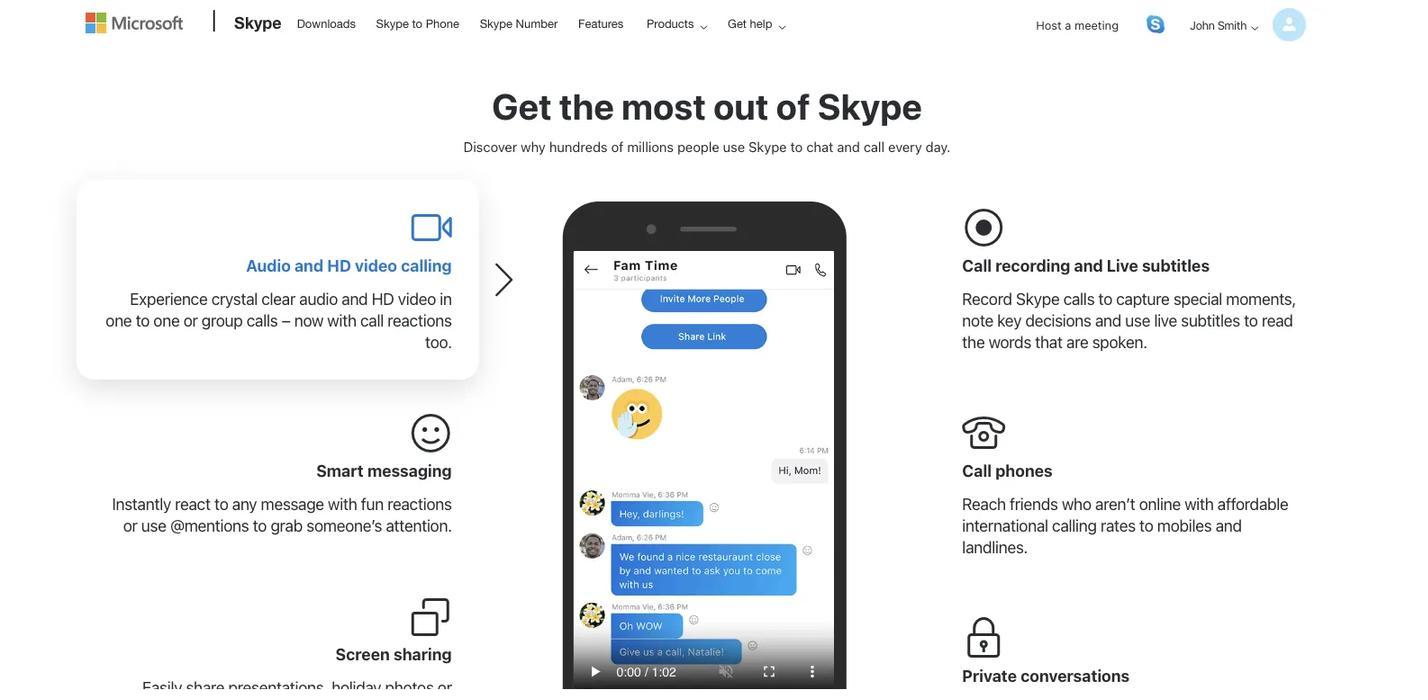 Task type: describe. For each thing, give the bounding box(es) containing it.
friends
[[1010, 495, 1058, 514]]

avatar image
[[1273, 8, 1306, 41]]

1 horizontal spatial call
[[864, 139, 885, 154]]

rates
[[1101, 516, 1136, 536]]

that
[[1035, 333, 1063, 352]]

call phones
[[962, 462, 1053, 481]]

0 vertical spatial video
[[355, 256, 397, 276]]

special
[[1174, 289, 1223, 309]]

skype link
[[225, 1, 287, 50]]

or inside experience crystal clear audio and hd video in one to one or group calls – now with call reactions too.
[[183, 311, 198, 330]]

to inside experience crystal clear audio and hd video in one to one or group calls – now with call reactions too.
[[136, 311, 150, 330]]

0 vertical spatial hd
[[327, 256, 351, 276]]

live
[[1107, 256, 1138, 276]]

downloads link
[[289, 1, 364, 44]]

video showcase of features available on skype. skype provides you with audio and hd video calling, smart messaging, screen sharing, call recording and live subtitles, call to phones and on top of all we're keeping your conversations private. element
[[574, 251, 835, 691]]

sharing
[[394, 646, 452, 665]]

–
[[282, 311, 290, 330]]

day.
[[926, 139, 951, 154]]

features
[[578, 16, 624, 30]]

decisions
[[1025, 311, 1091, 330]]

subtitles inside record skype calls to capture special moments, note key decisions and use live subtitles to read the words that are spoken.
[[1181, 311, 1240, 330]]

products
[[647, 16, 694, 30]]

number
[[516, 16, 558, 30]]

words
[[989, 333, 1031, 352]]

or inside instantly react to any message with fun reactions or use @mentions to grab someone's attention.
[[123, 516, 137, 536]]

instantly react to any message with fun reactions or use @mentions to grab someone's attention.
[[112, 495, 452, 536]]

host a meeting link
[[1022, 2, 1133, 48]]

phone
[[426, 16, 459, 30]]


[[409, 412, 452, 455]]

and inside reach friends who aren't online with affordable international calling rates to mobiles and landlines.
[[1216, 516, 1242, 536]]

and inside record skype calls to capture special moments, note key decisions and use live subtitles to read the words that are spoken.
[[1095, 311, 1122, 330]]

crystal
[[211, 289, 258, 309]]

smith
[[1218, 18, 1247, 32]]

grab
[[271, 516, 303, 536]]

calls inside experience crystal clear audio and hd video in one to one or group calls – now with call reactions too.
[[247, 311, 278, 330]]

affordable
[[1218, 495, 1289, 514]]


[[962, 206, 1006, 250]]

reach friends who aren't online with affordable international calling rates to mobiles and landlines.
[[962, 495, 1289, 557]]

skype up every
[[818, 85, 922, 127]]

smart
[[316, 462, 364, 481]]

microsoft image
[[86, 13, 183, 33]]

@mentions
[[170, 516, 249, 536]]

video inside experience crystal clear audio and hd video in one to one or group calls – now with call reactions too.
[[398, 289, 436, 309]]

and inside experience crystal clear audio and hd video in one to one or group calls – now with call reactions too.
[[342, 289, 368, 309]]

arrow down image
[[1244, 17, 1266, 39]]

moments,
[[1226, 289, 1296, 309]]

0 vertical spatial calling
[[401, 256, 452, 276]]

skype down out
[[749, 139, 787, 154]]

out
[[714, 85, 769, 127]]

to down live
[[1099, 289, 1112, 309]]

aren't
[[1095, 495, 1135, 514]]

message
[[261, 495, 324, 514]]

call inside experience crystal clear audio and hd video in one to one or group calls – now with call reactions too.
[[360, 311, 384, 330]]

hundreds
[[549, 139, 608, 154]]

to left any
[[214, 495, 228, 514]]

and left live
[[1074, 256, 1103, 276]]

and up audio
[[295, 256, 324, 276]]

why
[[521, 139, 546, 154]]

1 horizontal spatial use
[[723, 139, 745, 154]]

products button
[[635, 1, 722, 46]]

reach
[[962, 495, 1006, 514]]

every
[[888, 139, 922, 154]]

0 vertical spatial the
[[559, 85, 614, 127]]

people
[[677, 139, 720, 154]]

with for 
[[328, 495, 357, 514]]

online
[[1139, 495, 1181, 514]]

use inside instantly react to any message with fun reactions or use @mentions to grab someone's attention.
[[141, 516, 166, 536]]

get for get the most out of skype
[[492, 85, 552, 127]]

phones
[[996, 462, 1053, 481]]

now
[[294, 311, 323, 330]]

someone's
[[307, 516, 382, 536]]

experience
[[130, 289, 208, 309]]

skype inside record skype calls to capture special moments, note key decisions and use live subtitles to read the words that are spoken.
[[1016, 289, 1060, 309]]

any
[[232, 495, 257, 514]]

messaging
[[367, 462, 452, 481]]

too.
[[425, 333, 452, 352]]

to down any
[[253, 516, 267, 536]]

group
[[202, 311, 243, 330]]

john smith link
[[1176, 2, 1306, 48]]

conversations
[[1021, 667, 1130, 687]]

get help button
[[716, 1, 800, 46]]

spoken.
[[1092, 333, 1147, 352]]

get for get help
[[728, 16, 747, 30]]

host a meeting
[[1036, 18, 1119, 32]]



Task type: vqa. For each thing, say whether or not it's contained in the screenshot.
The Any
yes



Task type: locate. For each thing, give the bounding box(es) containing it.
call up reach
[[962, 462, 992, 481]]

help
[[750, 16, 772, 30]]

1 horizontal spatial video
[[398, 289, 436, 309]]

with
[[327, 311, 356, 330], [328, 495, 357, 514], [1185, 495, 1214, 514]]

2 reactions from the top
[[387, 495, 452, 514]]

to down moments,
[[1244, 311, 1258, 330]]

attention.
[[386, 516, 452, 536]]

to inside reach friends who aren't online with affordable international calling rates to mobiles and landlines.
[[1140, 516, 1154, 536]]

discover
[[464, 139, 517, 154]]

1 vertical spatial calls
[[247, 311, 278, 330]]

millions
[[627, 139, 674, 154]]

1 vertical spatial of
[[611, 139, 624, 154]]

0 vertical spatial calls
[[1064, 289, 1095, 309]]

subtitles
[[1142, 256, 1210, 276], [1181, 311, 1240, 330]]

skype to phone
[[376, 16, 459, 30]]

hd up audio
[[327, 256, 351, 276]]

skype number link
[[472, 1, 566, 44]]

video
[[355, 256, 397, 276], [398, 289, 436, 309]]

john
[[1190, 18, 1215, 32]]

call up record
[[962, 256, 992, 276]]

use
[[723, 139, 745, 154], [1125, 311, 1150, 330], [141, 516, 166, 536]]

to left phone
[[412, 16, 423, 30]]

audio
[[299, 289, 338, 309]]

downloads
[[297, 16, 356, 30]]

0 vertical spatial use
[[723, 139, 745, 154]]

fun
[[361, 495, 384, 514]]

1 vertical spatial subtitles
[[1181, 311, 1240, 330]]

0 horizontal spatial use
[[141, 516, 166, 536]]

note
[[962, 311, 994, 330]]

1 reactions from the top
[[387, 311, 452, 330]]

and
[[837, 139, 860, 154], [295, 256, 324, 276], [1074, 256, 1103, 276], [342, 289, 368, 309], [1095, 311, 1122, 330], [1216, 516, 1242, 536]]

get
[[728, 16, 747, 30], [492, 85, 552, 127]]

1 vertical spatial video
[[398, 289, 436, 309]]

0 horizontal spatial one
[[106, 311, 132, 330]]

meeting
[[1075, 18, 1119, 32]]

to left chat
[[791, 139, 803, 154]]

a
[[1065, 18, 1071, 32]]

call
[[962, 256, 992, 276], [962, 462, 992, 481]]

screen sharing
[[335, 646, 452, 665]]

2 one from the left
[[153, 311, 180, 330]]

skype
[[234, 13, 282, 32], [376, 16, 409, 30], [480, 16, 513, 30], [818, 85, 922, 127], [749, 139, 787, 154], [1016, 289, 1060, 309]]

with inside instantly react to any message with fun reactions or use @mentions to grab someone's attention.
[[328, 495, 357, 514]]

1 vertical spatial reactions
[[387, 495, 452, 514]]

calling inside reach friends who aren't online with affordable international calling rates to mobiles and landlines.
[[1052, 516, 1097, 536]]

screen
[[335, 646, 390, 665]]

and down affordable
[[1216, 516, 1242, 536]]

1 vertical spatial call
[[360, 311, 384, 330]]

live
[[1154, 311, 1177, 330]]

skype inside "link"
[[480, 16, 513, 30]]

call
[[864, 139, 885, 154], [360, 311, 384, 330]]

mobiles
[[1157, 516, 1212, 536]]

use right people
[[723, 139, 745, 154]]

recording
[[996, 256, 1071, 276]]

1 call from the top
[[962, 256, 992, 276]]

with up mobiles
[[1185, 495, 1214, 514]]

0 horizontal spatial call
[[360, 311, 384, 330]]

capture
[[1116, 289, 1170, 309]]

and right chat
[[837, 139, 860, 154]]

1 vertical spatial use
[[1125, 311, 1150, 330]]

0 vertical spatial of
[[776, 85, 810, 127]]

0 vertical spatial or
[[183, 311, 198, 330]]

subtitles down special
[[1181, 311, 1240, 330]]

skype left downloads link
[[234, 13, 282, 32]]

 private conversations
[[962, 617, 1130, 687]]

use down capture
[[1125, 311, 1150, 330]]

are
[[1067, 333, 1089, 352]]

features link
[[570, 1, 632, 44]]


[[962, 617, 1006, 661]]

0 horizontal spatial hd
[[327, 256, 351, 276]]

reactions up attention.
[[387, 495, 452, 514]]

of left millions
[[611, 139, 624, 154]]

or down "experience"
[[183, 311, 198, 330]]

to down the online
[[1140, 516, 1154, 536]]

the down note
[[962, 333, 985, 352]]


[[409, 206, 452, 250]]

2 call from the top
[[962, 462, 992, 481]]

john smith
[[1190, 18, 1247, 32]]

0 horizontal spatial video
[[355, 256, 397, 276]]

get help
[[728, 16, 772, 30]]

1 vertical spatial or
[[123, 516, 137, 536]]

key
[[997, 311, 1022, 330]]

get up why
[[492, 85, 552, 127]]

skype up decisions
[[1016, 289, 1060, 309]]

1 vertical spatial hd
[[372, 289, 394, 309]]

1 horizontal spatial one
[[153, 311, 180, 330]]

smart messaging
[[316, 462, 452, 481]]

0 horizontal spatial get
[[492, 85, 552, 127]]

skype number
[[480, 16, 558, 30]]

calls up decisions
[[1064, 289, 1095, 309]]

0 vertical spatial call
[[864, 139, 885, 154]]

get left help
[[728, 16, 747, 30]]

1 vertical spatial call
[[962, 462, 992, 481]]

calling down 
[[401, 256, 452, 276]]

who
[[1062, 495, 1092, 514]]

use inside record skype calls to capture special moments, note key decisions and use live subtitles to read the words that are spoken.
[[1125, 311, 1150, 330]]

with down audio
[[327, 311, 356, 330]]

audio
[[246, 256, 291, 276]]

read
[[1262, 311, 1293, 330]]

0 horizontal spatial calling
[[401, 256, 452, 276]]

to down "experience"
[[136, 311, 150, 330]]

1 horizontal spatial or
[[183, 311, 198, 330]]

instantly
[[112, 495, 171, 514]]

0 vertical spatial call
[[962, 256, 992, 276]]

use down instantly
[[141, 516, 166, 536]]

call recording and live subtitles
[[962, 256, 1210, 276]]

host
[[1036, 18, 1062, 32]]

landlines.
[[962, 538, 1028, 557]]

clear
[[261, 289, 296, 309]]

hd down audio and hd video calling
[[372, 289, 394, 309]]

calls left –
[[247, 311, 278, 330]]


[[962, 412, 1006, 455]]

skype left phone
[[376, 16, 409, 30]]

menu bar containing host a meeting
[[86, 2, 1329, 95]]

calls
[[1064, 289, 1095, 309], [247, 311, 278, 330]]

get the most out of skype
[[492, 85, 922, 127]]

calling down who
[[1052, 516, 1097, 536]]

2 horizontal spatial use
[[1125, 311, 1150, 330]]

0 vertical spatial subtitles
[[1142, 256, 1210, 276]]

1 horizontal spatial calling
[[1052, 516, 1097, 536]]

experience crystal clear audio and hd video in one to one or group calls – now with call reactions too.
[[106, 289, 452, 352]]

international
[[962, 516, 1048, 536]]

and down audio and hd video calling
[[342, 289, 368, 309]]

menu bar
[[86, 2, 1329, 95]]

1 horizontal spatial of
[[776, 85, 810, 127]]

skype to phone link
[[368, 1, 468, 44]]

get inside dropdown button
[[728, 16, 747, 30]]

2 vertical spatial use
[[141, 516, 166, 536]]

call down audio and hd video calling
[[360, 311, 384, 330]]

with inside reach friends who aren't online with affordable international calling rates to mobiles and landlines.
[[1185, 495, 1214, 514]]

reactions inside instantly react to any message with fun reactions or use @mentions to grab someone's attention.
[[387, 495, 452, 514]]

1 vertical spatial calling
[[1052, 516, 1097, 536]]

1 horizontal spatial get
[[728, 16, 747, 30]]

calls inside record skype calls to capture special moments, note key decisions and use live subtitles to read the words that are spoken.
[[1064, 289, 1095, 309]]

1 vertical spatial get
[[492, 85, 552, 127]]

calling
[[401, 256, 452, 276], [1052, 516, 1097, 536]]

the inside record skype calls to capture special moments, note key decisions and use live subtitles to read the words that are spoken.
[[962, 333, 985, 352]]

of up chat
[[776, 85, 810, 127]]

with inside experience crystal clear audio and hd video in one to one or group calls – now with call reactions too.
[[327, 311, 356, 330]]

0 horizontal spatial of
[[611, 139, 624, 154]]

reactions inside experience crystal clear audio and hd video in one to one or group calls – now with call reactions too.
[[387, 311, 452, 330]]

reactions up too.
[[387, 311, 452, 330]]

0 horizontal spatial the
[[559, 85, 614, 127]]

 link
[[1147, 15, 1165, 33]]

1 horizontal spatial calls
[[1064, 289, 1095, 309]]

0 horizontal spatial or
[[123, 516, 137, 536]]

private
[[962, 667, 1017, 687]]

reactions
[[387, 311, 452, 330], [387, 495, 452, 514]]

chat
[[806, 139, 834, 154]]

hd
[[327, 256, 351, 276], [372, 289, 394, 309]]

skype left number
[[480, 16, 513, 30]]

hd inside experience crystal clear audio and hd video in one to one or group calls – now with call reactions too.
[[372, 289, 394, 309]]

0 vertical spatial get
[[728, 16, 747, 30]]

1 horizontal spatial the
[[962, 333, 985, 352]]

most
[[622, 85, 706, 127]]

0 horizontal spatial calls
[[247, 311, 278, 330]]

call for 
[[962, 256, 992, 276]]

0 vertical spatial reactions
[[387, 311, 452, 330]]

of
[[776, 85, 810, 127], [611, 139, 624, 154]]

and up the spoken.
[[1095, 311, 1122, 330]]

in
[[440, 289, 452, 309]]

call left every
[[864, 139, 885, 154]]

subtitles up special
[[1142, 256, 1210, 276]]

the up hundreds at the top left of the page
[[559, 85, 614, 127]]

to
[[412, 16, 423, 30], [791, 139, 803, 154], [1099, 289, 1112, 309], [136, 311, 150, 330], [1244, 311, 1258, 330], [214, 495, 228, 514], [253, 516, 267, 536], [1140, 516, 1154, 536]]


[[409, 596, 452, 639]]

the
[[559, 85, 614, 127], [962, 333, 985, 352]]

with up someone's
[[328, 495, 357, 514]]

react
[[175, 495, 211, 514]]

with for 
[[1185, 495, 1214, 514]]

call for 
[[962, 462, 992, 481]]

discover why hundreds of millions people use skype to chat and call every day.
[[464, 139, 951, 154]]

1 vertical spatial the
[[962, 333, 985, 352]]

or down instantly
[[123, 516, 137, 536]]

record skype calls to capture special moments, note key decisions and use live subtitles to read the words that are spoken.
[[962, 289, 1296, 352]]

audio and hd video calling
[[246, 256, 452, 276]]

1 one from the left
[[106, 311, 132, 330]]

1 horizontal spatial hd
[[372, 289, 394, 309]]



